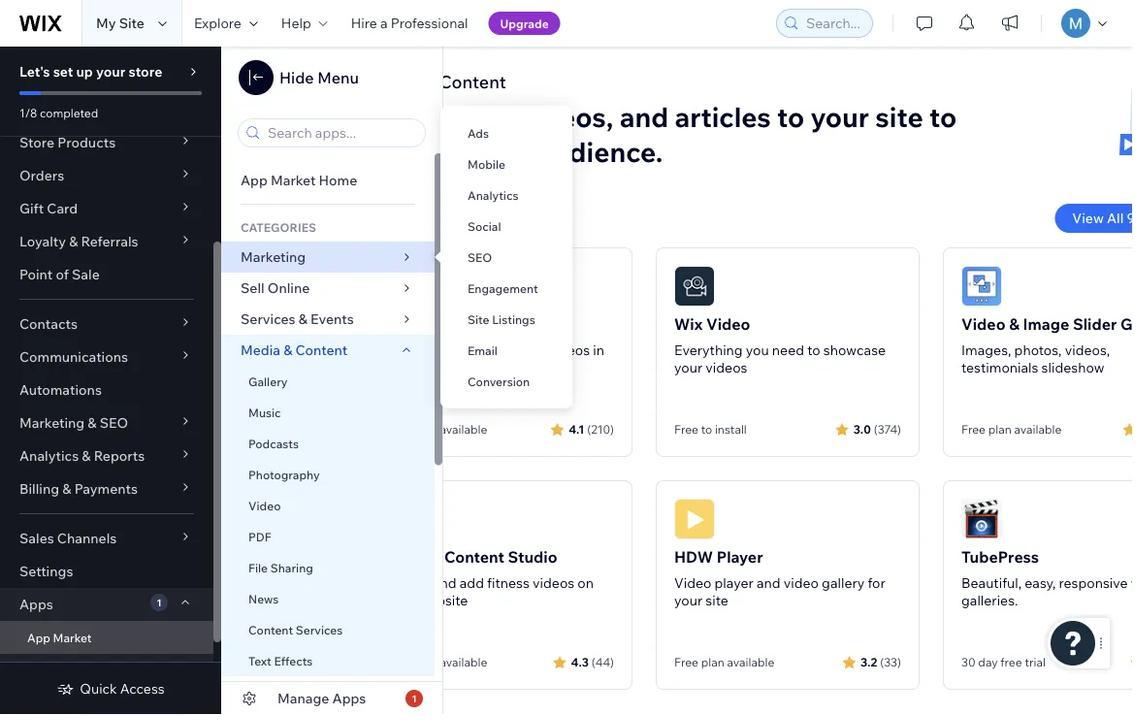 Task type: locate. For each thing, give the bounding box(es) containing it.
content up music, at the top left of the page
[[439, 70, 506, 92]]

sell online link
[[221, 273, 435, 304]]

media & content add music, videos, and articles to your site to engage your audience.
[[369, 70, 957, 168]]

and
[[620, 99, 669, 133], [433, 575, 457, 592], [757, 575, 781, 592]]

your inside sidebar 'element'
[[96, 63, 125, 80]]

0 horizontal spatial 1
[[157, 596, 162, 609]]

4.3 (44)
[[571, 655, 614, 669]]

free right (44)
[[675, 655, 699, 670]]

all
[[1107, 210, 1124, 227]]

video & image slider ga images, photos, videos, testimonials slideshow
[[962, 314, 1134, 376]]

market for app market home
[[271, 172, 316, 189]]

3.0
[[854, 422, 871, 436]]

completed
[[40, 105, 98, 120]]

0 vertical spatial 1
[[157, 596, 162, 609]]

market for app market
[[53, 630, 92, 645]]

0 horizontal spatial seo
[[100, 414, 128, 431]]

media up add
[[369, 70, 420, 92]]

available down player
[[727, 655, 775, 670]]

apps
[[19, 596, 53, 613], [332, 690, 366, 707]]

1 horizontal spatial marketing
[[241, 248, 306, 265]]

1 horizontal spatial analytics
[[468, 188, 519, 202]]

videos left in
[[548, 342, 590, 359]]

1 vertical spatial site
[[468, 312, 490, 327]]

plan down display at the left of the page
[[414, 422, 437, 437]]

0 horizontal spatial site
[[706, 592, 729, 609]]

content inside fitness content studio create and add fitness videos on your website
[[444, 547, 505, 567]]

video up everything
[[706, 314, 751, 334]]

video
[[465, 314, 509, 334], [706, 314, 751, 334], [962, 314, 1006, 334], [248, 498, 281, 513], [675, 575, 712, 592]]

& up music, at the top left of the page
[[424, 70, 435, 92]]

0 vertical spatial videos,
[[519, 99, 614, 133]]

email link
[[441, 335, 573, 366]]

& right loyalty
[[69, 233, 78, 250]]

1 horizontal spatial and
[[620, 99, 669, 133]]

0 horizontal spatial and
[[433, 575, 457, 592]]

mobile link
[[441, 148, 573, 180]]

1 vertical spatial media
[[241, 342, 281, 359]]

free left the "install"
[[675, 422, 699, 437]]

iplayerhd
[[387, 314, 461, 334]]

media up gallery
[[241, 342, 281, 359]]

& inside 'video & image slider ga images, photos, videos, testimonials slideshow'
[[1009, 314, 1020, 334]]

app inside app market link
[[27, 630, 50, 645]]

video up email
[[465, 314, 509, 334]]

1 vertical spatial apps
[[332, 690, 366, 707]]

1 horizontal spatial app
[[241, 172, 268, 189]]

your down search... "field"
[[811, 99, 870, 133]]

in
[[593, 342, 605, 359]]

market inside sidebar 'element'
[[53, 630, 92, 645]]

1 horizontal spatial free
[[1001, 655, 1023, 670]]

add
[[460, 575, 484, 592]]

quick
[[80, 680, 117, 697]]

1 vertical spatial 1
[[412, 692, 417, 705]]

and for video
[[757, 575, 781, 592]]

gallery
[[822, 575, 865, 592]]

1 down settings link
[[157, 596, 162, 609]]

0 vertical spatial free
[[520, 342, 545, 359]]

0 vertical spatial app
[[241, 172, 268, 189]]

your down everything
[[675, 359, 703, 376]]

free down hd.
[[387, 422, 411, 437]]

point of sale
[[19, 266, 100, 283]]

& left reports
[[82, 447, 91, 464]]

fitness
[[487, 575, 530, 592]]

plan down "testimonials"
[[989, 422, 1012, 437]]

channels
[[57, 530, 117, 547]]

1 vertical spatial seo
[[100, 414, 128, 431]]

site right my
[[119, 15, 145, 32]]

1 vertical spatial videos,
[[1065, 342, 1110, 359]]

text effects
[[248, 654, 313, 668]]

help
[[281, 15, 311, 32]]

video up images, at the right of the page
[[962, 314, 1006, 334]]

& up analytics & reports
[[88, 414, 97, 431]]

news
[[248, 592, 279, 606]]

free plan available for display
[[387, 422, 488, 437]]

marketing for marketing
[[241, 248, 306, 265]]

marketing down automations
[[19, 414, 85, 431]]

and for studio
[[433, 575, 457, 592]]

1 horizontal spatial market
[[271, 172, 316, 189]]

videos, up slideshow
[[1065, 342, 1110, 359]]

1 horizontal spatial site
[[876, 99, 924, 133]]

slider
[[1073, 314, 1118, 334]]

apps down settings
[[19, 596, 53, 613]]

video down hdw
[[675, 575, 712, 592]]

& inside popup button
[[62, 480, 71, 497]]

music link
[[221, 397, 435, 428]]

1 horizontal spatial seo
[[468, 250, 492, 264]]

app inside the app market home link
[[241, 172, 268, 189]]

videos inside "wix video everything you need to showcase your videos"
[[706, 359, 748, 376]]

& left image at right
[[1009, 314, 1020, 334]]

& for analytics & reports
[[82, 447, 91, 464]]

site up email
[[468, 312, 490, 327]]

1 right manage apps
[[412, 692, 417, 705]]

website
[[419, 592, 468, 609]]

hdw player video player and video gallery for your site
[[675, 547, 886, 609]]

sharing
[[271, 560, 313, 575]]

sale
[[72, 266, 100, 283]]

plan down website
[[414, 655, 437, 670]]

free plan available down "testimonials"
[[962, 422, 1062, 437]]

market left home
[[271, 172, 316, 189]]

content down services & events link
[[296, 342, 348, 359]]

apps down text effects link
[[332, 690, 366, 707]]

free plan available down hd.
[[387, 422, 488, 437]]

store
[[19, 134, 54, 151]]

0 vertical spatial services
[[241, 311, 296, 328]]

2 horizontal spatial and
[[757, 575, 781, 592]]

available down conversion
[[440, 422, 488, 437]]

1
[[157, 596, 162, 609], [412, 692, 417, 705]]

2 vertical spatial videos
[[533, 575, 575, 592]]

1 vertical spatial app
[[27, 630, 50, 645]]

music,
[[429, 99, 513, 133]]

0 horizontal spatial site
[[119, 15, 145, 32]]

videos inside fitness content studio create and add fitness videos on your website
[[533, 575, 575, 592]]

your right up
[[96, 63, 125, 80]]

plan down player
[[701, 655, 725, 670]]

testimonials
[[962, 359, 1039, 376]]

1 vertical spatial videos
[[706, 359, 748, 376]]

free
[[520, 342, 545, 359], [1001, 655, 1023, 670]]

(44)
[[592, 655, 614, 669]]

& for marketing & seo
[[88, 414, 97, 431]]

1 vertical spatial services
[[296, 623, 343, 637]]

engagement
[[468, 281, 538, 296]]

music
[[248, 405, 281, 420]]

0 horizontal spatial apps
[[19, 596, 53, 613]]

your down hdw
[[675, 592, 703, 609]]

free plan available down website
[[387, 655, 488, 670]]

analytics up billing
[[19, 447, 79, 464]]

& for services & events
[[299, 311, 308, 328]]

1 inside sidebar 'element'
[[157, 596, 162, 609]]

videos down everything
[[706, 359, 748, 376]]

v
[[1131, 575, 1134, 592]]

and left video
[[757, 575, 781, 592]]

0 horizontal spatial videos,
[[519, 99, 614, 133]]

& inside media & content add music, videos, and articles to your site to engage your audience.
[[424, 70, 435, 92]]

0 vertical spatial seo
[[468, 250, 492, 264]]

1 horizontal spatial 1
[[412, 692, 417, 705]]

marketing
[[241, 248, 306, 265], [19, 414, 85, 431]]

content up add
[[444, 547, 505, 567]]

showcase
[[824, 342, 886, 359]]

available for create
[[440, 655, 488, 670]]

free plan available down player
[[675, 655, 775, 670]]

0 vertical spatial site
[[876, 99, 924, 133]]

0 vertical spatial media
[[369, 70, 420, 92]]

1 horizontal spatial media
[[369, 70, 420, 92]]

30 day free trial
[[962, 655, 1046, 670]]

hide
[[280, 68, 314, 87]]

analytics inside analytics link
[[468, 188, 519, 202]]

upgrade
[[500, 16, 549, 31]]

1 vertical spatial free
[[1001, 655, 1023, 670]]

0 horizontal spatial app
[[27, 630, 50, 645]]

0 vertical spatial analytics
[[468, 188, 519, 202]]

& down services & events
[[284, 342, 293, 359]]

available for display
[[440, 422, 488, 437]]

9
[[1127, 210, 1134, 227]]

1 vertical spatial market
[[53, 630, 92, 645]]

1/8
[[19, 105, 37, 120]]

marketing down categories
[[241, 248, 306, 265]]

you
[[746, 342, 769, 359]]

your inside "wix video everything you need to showcase your videos"
[[675, 359, 703, 376]]

settings link
[[0, 555, 214, 588]]

0 horizontal spatial marketing
[[19, 414, 85, 431]]

market up quick
[[53, 630, 92, 645]]

trial
[[1025, 655, 1046, 670]]

pdf link
[[221, 521, 435, 552]]

free for create
[[387, 655, 411, 670]]

marketing inside dropdown button
[[19, 414, 85, 431]]

& for billing & payments
[[62, 480, 71, 497]]

videos left on
[[533, 575, 575, 592]]

1 horizontal spatial videos,
[[1065, 342, 1110, 359]]

market
[[271, 172, 316, 189], [53, 630, 92, 645]]

analytics inside analytics & reports dropdown button
[[19, 447, 79, 464]]

analytics & reports
[[19, 447, 145, 464]]

content services
[[248, 623, 343, 637]]

billing & payments button
[[0, 473, 214, 506]]

free right day
[[1001, 655, 1023, 670]]

videos inside iplayerhd video hosting display beautiful, ad-free videos in hd.
[[548, 342, 590, 359]]

0 horizontal spatial free
[[520, 342, 545, 359]]

hosting
[[513, 314, 571, 334]]

app market link
[[0, 621, 214, 654]]

0 vertical spatial videos
[[548, 342, 590, 359]]

videos, up audience.
[[519, 99, 614, 133]]

plan for player
[[701, 655, 725, 670]]

your inside fitness content studio create and add fitness videos on your website
[[387, 592, 416, 609]]

& right billing
[[62, 480, 71, 497]]

plan for slider
[[989, 422, 1012, 437]]

gallery
[[248, 374, 288, 389]]

sidebar element
[[0, 11, 221, 715]]

plan for create
[[414, 655, 437, 670]]

mobile
[[468, 157, 506, 171]]

0 vertical spatial apps
[[19, 596, 53, 613]]

available for player
[[727, 655, 775, 670]]

and inside fitness content studio create and add fitness videos on your website
[[433, 575, 457, 592]]

media
[[369, 70, 420, 92], [241, 342, 281, 359]]

set
[[53, 63, 73, 80]]

seo up reports
[[100, 414, 128, 431]]

store products
[[19, 134, 116, 151]]

tubepress beautiful, easy, responsive v
[[962, 547, 1134, 609]]

video up the pdf
[[248, 498, 281, 513]]

video inside "wix video everything you need to showcase your videos"
[[706, 314, 751, 334]]

podcasts
[[248, 436, 299, 451]]

image
[[1023, 314, 1070, 334]]

0 vertical spatial site
[[119, 15, 145, 32]]

text
[[248, 654, 271, 668]]

app up categories
[[241, 172, 268, 189]]

videos for hosting
[[548, 342, 590, 359]]

quick access button
[[57, 680, 165, 698]]

and inside hdw player video player and video gallery for your site
[[757, 575, 781, 592]]

audience.
[[538, 134, 663, 168]]

billing & payments
[[19, 480, 138, 497]]

seo down social
[[468, 250, 492, 264]]

1 vertical spatial analytics
[[19, 447, 79, 464]]

images,
[[962, 342, 1012, 359]]

available down slideshow
[[1015, 422, 1062, 437]]

and up audience.
[[620, 99, 669, 133]]

fitness content studio create and add fitness videos on your website
[[387, 547, 594, 609]]

reports
[[94, 447, 145, 464]]

available down website
[[440, 655, 488, 670]]

plan for display
[[414, 422, 437, 437]]

wix video logo image
[[675, 266, 715, 307]]

media inside media & content add music, videos, and articles to your site to engage your audience.
[[369, 70, 420, 92]]

content down news
[[248, 623, 293, 637]]

0 horizontal spatial market
[[53, 630, 92, 645]]

analytics down mobile
[[468, 188, 519, 202]]

1 vertical spatial site
[[706, 592, 729, 609]]

manage
[[278, 690, 329, 707]]

free down content services link
[[387, 655, 411, 670]]

my
[[96, 15, 116, 32]]

your down create
[[387, 592, 416, 609]]

podcasts link
[[221, 428, 435, 459]]

services down 'sell online'
[[241, 311, 296, 328]]

free for display
[[387, 422, 411, 437]]

& left events
[[299, 311, 308, 328]]

app down settings
[[27, 630, 50, 645]]

seo inside dropdown button
[[100, 414, 128, 431]]

0 vertical spatial marketing
[[241, 248, 306, 265]]

free down hosting
[[520, 342, 545, 359]]

and up website
[[433, 575, 457, 592]]

0 horizontal spatial analytics
[[19, 447, 79, 464]]

player
[[717, 547, 763, 567]]

1 horizontal spatial site
[[468, 312, 490, 327]]

free down "testimonials"
[[962, 422, 986, 437]]

up
[[76, 63, 93, 80]]

video inside 'video & image slider ga images, photos, videos, testimonials slideshow'
[[962, 314, 1006, 334]]

upgrade button
[[489, 12, 561, 35]]

0 vertical spatial market
[[271, 172, 316, 189]]

0 horizontal spatial media
[[241, 342, 281, 359]]

1 vertical spatial marketing
[[19, 414, 85, 431]]

services up text effects link
[[296, 623, 343, 637]]

beautiful,
[[962, 575, 1022, 592]]



Task type: vqa. For each thing, say whether or not it's contained in the screenshot.
the HD.
yes



Task type: describe. For each thing, give the bounding box(es) containing it.
tubepress logo image
[[962, 499, 1003, 540]]

free for player
[[675, 655, 699, 670]]

iplayerhd video hosting display beautiful, ad-free videos in hd.
[[387, 314, 605, 376]]

hide menu button
[[239, 60, 359, 95]]

site inside media & content add music, videos, and articles to your site to engage your audience.
[[876, 99, 924, 133]]

your inside hdw player video player and video gallery for your site
[[675, 592, 703, 609]]

app for app market home
[[241, 172, 268, 189]]

videos, inside 'video & image slider ga images, photos, videos, testimonials slideshow'
[[1065, 342, 1110, 359]]

beautiful,
[[437, 342, 497, 359]]

for
[[868, 575, 886, 592]]

app market home link
[[221, 165, 435, 196]]

Search apps... field
[[262, 119, 419, 147]]

of
[[56, 266, 69, 283]]

marketing link
[[221, 242, 435, 273]]

analytics for analytics
[[468, 188, 519, 202]]

free for you
[[675, 422, 699, 437]]

let's set up your store
[[19, 63, 162, 80]]

contacts
[[19, 315, 78, 332]]

hdw
[[675, 547, 713, 567]]

and inside media & content add music, videos, and articles to your site to engage your audience.
[[620, 99, 669, 133]]

free for slider
[[962, 422, 986, 437]]

tubepress
[[962, 547, 1039, 567]]

settings
[[19, 563, 73, 580]]

media for media & content add music, videos, and articles to your site to engage your audience.
[[369, 70, 420, 92]]

3.2
[[861, 655, 878, 669]]

& for video & image slider ga images, photos, videos, testimonials slideshow
[[1009, 314, 1020, 334]]

effects
[[274, 654, 313, 668]]

view all 9
[[1073, 210, 1134, 227]]

fitness
[[387, 547, 441, 567]]

(33)
[[881, 655, 902, 669]]

& for loyalty & referrals
[[69, 233, 78, 250]]

hire a professional link
[[339, 0, 480, 47]]

access
[[120, 680, 165, 697]]

analytics for analytics & reports
[[19, 447, 79, 464]]

video & image slider gallery logo image
[[962, 266, 1003, 307]]

pdf
[[248, 529, 271, 544]]

free plan available for create
[[387, 655, 488, 670]]

to inside "wix video everything you need to showcase your videos"
[[808, 342, 821, 359]]

your up analytics link
[[473, 134, 532, 168]]

slideshow
[[1042, 359, 1105, 376]]

view
[[1073, 210, 1104, 227]]

videos for studio
[[533, 575, 575, 592]]

events
[[311, 311, 354, 328]]

point
[[19, 266, 53, 283]]

analytics link
[[441, 180, 573, 211]]

site inside hdw player video player and video gallery for your site
[[706, 592, 729, 609]]

display
[[387, 342, 434, 359]]

gift
[[19, 200, 44, 217]]

video inside hdw player video player and video gallery for your site
[[675, 575, 712, 592]]

gift card button
[[0, 192, 214, 225]]

media & content link
[[221, 335, 435, 366]]

my site
[[96, 15, 145, 32]]

hd.
[[387, 359, 411, 376]]

video inside iplayerhd video hosting display beautiful, ad-free videos in hd.
[[465, 314, 509, 334]]

free plan available for slider
[[962, 422, 1062, 437]]

hdw player logo image
[[675, 499, 715, 540]]

site listings
[[468, 312, 535, 327]]

wix video everything you need to showcase your videos
[[675, 314, 886, 376]]

communications
[[19, 348, 128, 365]]

free inside iplayerhd video hosting display beautiful, ad-free videos in hd.
[[520, 342, 545, 359]]

available for slider
[[1015, 422, 1062, 437]]

media for media & content
[[241, 342, 281, 359]]

marketing for marketing & seo
[[19, 414, 85, 431]]

file sharing
[[248, 560, 313, 575]]

on
[[578, 575, 594, 592]]

orders
[[19, 167, 64, 184]]

content inside media & content add music, videos, and articles to your site to engage your audience.
[[439, 70, 506, 92]]

sales channels button
[[0, 522, 214, 555]]

30
[[962, 655, 976, 670]]

studio
[[508, 547, 558, 567]]

menu
[[318, 68, 359, 87]]

Search... field
[[801, 10, 867, 37]]

ads
[[468, 126, 489, 140]]

loyalty
[[19, 233, 66, 250]]

4.3
[[571, 655, 589, 669]]

products
[[57, 134, 116, 151]]

install
[[715, 422, 747, 437]]

referrals
[[81, 233, 138, 250]]

conversion link
[[441, 366, 573, 397]]

quick access
[[80, 680, 165, 697]]

photography
[[248, 467, 320, 482]]

app market home
[[241, 172, 357, 189]]

online
[[268, 280, 310, 297]]

videos, inside media & content add music, videos, and articles to your site to engage your audience.
[[519, 99, 614, 133]]

hire a professional
[[351, 15, 468, 32]]

help button
[[270, 0, 339, 47]]

services & events
[[241, 311, 354, 328]]

contacts button
[[0, 308, 214, 341]]

wix
[[675, 314, 703, 334]]

(374)
[[874, 422, 902, 436]]

free plan available for player
[[675, 655, 775, 670]]

hide menu
[[280, 68, 359, 87]]

store products button
[[0, 126, 214, 159]]

video
[[784, 575, 819, 592]]

explore
[[194, 15, 242, 32]]

3.2 (33)
[[861, 655, 902, 669]]

everything
[[675, 342, 743, 359]]

free to install
[[675, 422, 747, 437]]

app for app market
[[27, 630, 50, 645]]

a
[[380, 15, 388, 32]]

& for media & content
[[284, 342, 293, 359]]

apps inside sidebar 'element'
[[19, 596, 53, 613]]

& for media & content add music, videos, and articles to your site to engage your audience.
[[424, 70, 435, 92]]

professional
[[391, 15, 468, 32]]

sell
[[241, 280, 265, 297]]

hire
[[351, 15, 377, 32]]

1 horizontal spatial apps
[[332, 690, 366, 707]]



